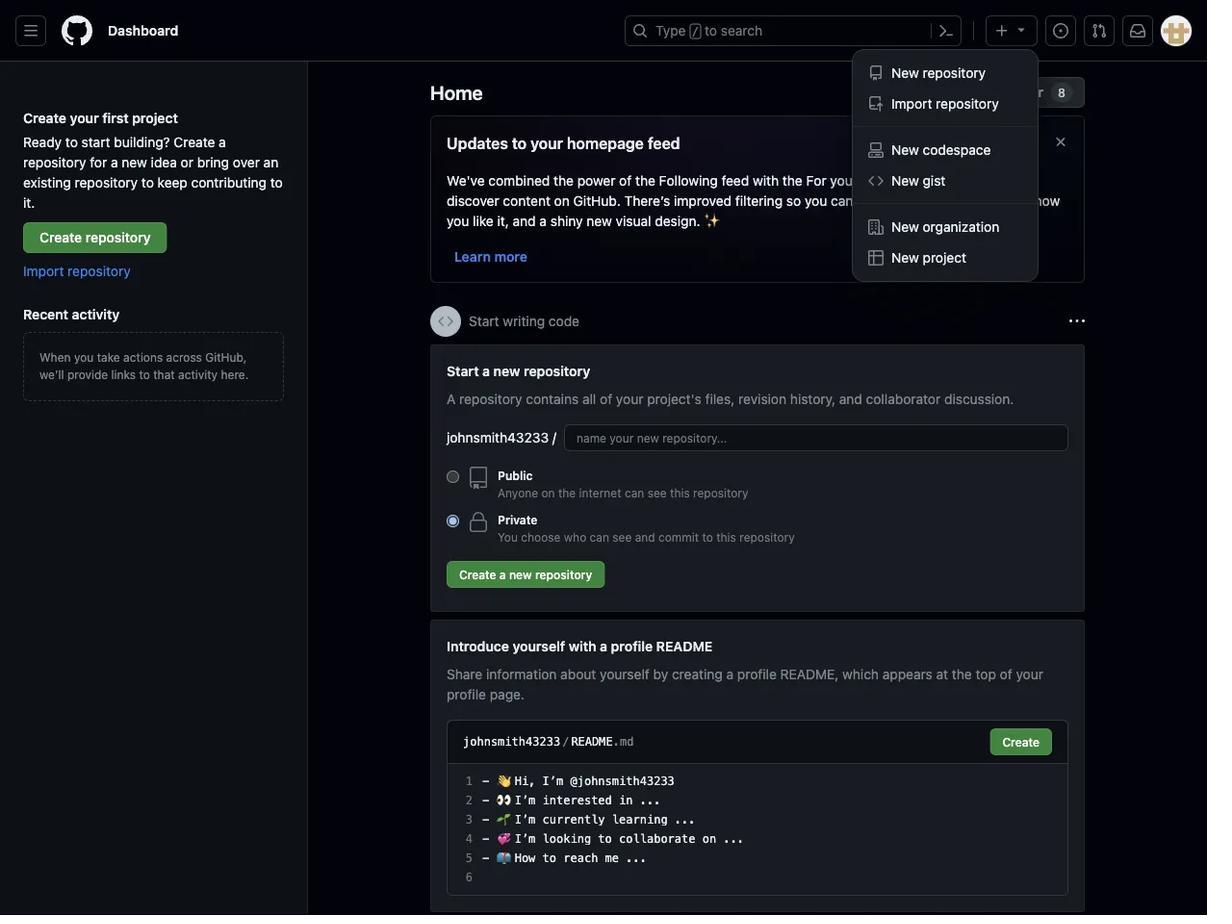 Task type: describe. For each thing, give the bounding box(es) containing it.
place
[[979, 172, 1013, 188]]

it.
[[23, 195, 35, 210]]

new for new codespace
[[892, 142, 920, 158]]

plus image
[[995, 23, 1010, 39]]

collaborate
[[619, 833, 696, 847]]

to inside the we've combined the power of the following feed with the for you feed so there's one place to discover content on github. there's improved filtering so you can customize your feed exactly how you like it, and a shiny new visual design. ✨
[[1017, 172, 1029, 188]]

new gist link
[[861, 166, 1031, 196]]

actions
[[123, 351, 163, 364]]

github,
[[205, 351, 247, 364]]

when you take actions across github, we'll provide links to that activity here.
[[39, 351, 249, 381]]

codespaces image
[[869, 143, 884, 158]]

new for new gist
[[892, 173, 920, 189]]

start for start a new repository
[[447, 363, 479, 379]]

introduce yourself with a profile readme element
[[431, 620, 1086, 913]]

/ for johnsmith43233 /
[[553, 430, 557, 446]]

repo push image
[[869, 96, 884, 112]]

of inside share information about yourself by creating a profile readme, which appears at the top of your profile page.
[[1000, 667, 1013, 682]]

you right for
[[831, 172, 853, 188]]

building?
[[114, 134, 170, 150]]

the left for
[[783, 172, 803, 188]]

or
[[181, 154, 194, 170]]

create for create a new repository
[[459, 568, 497, 582]]

you down for
[[805, 193, 828, 209]]

to left start
[[65, 134, 78, 150]]

new codespace link
[[861, 135, 1031, 166]]

... right collaborate
[[724, 833, 745, 847]]

issue opened image
[[1054, 23, 1069, 39]]

customize
[[857, 193, 921, 209]]

anyone
[[498, 486, 539, 500]]

codespace
[[923, 142, 991, 158]]

your inside create your first project ready to start building? create a repository for a new idea or bring over an existing repository to keep contributing to it.
[[70, 110, 99, 126]]

dashboard
[[108, 23, 179, 39]]

menu containing new repository
[[853, 50, 1038, 281]]

project inside create your first project ready to start building? create a repository for a new idea or bring over an existing repository to keep contributing to it.
[[132, 110, 178, 126]]

there's
[[907, 172, 949, 188]]

learn
[[455, 249, 491, 264]]

📫
[[496, 852, 508, 866]]

new for new repository
[[892, 65, 920, 81]]

create a new repository button
[[447, 562, 605, 589]]

repository inside public anyone on the internet can see this repository
[[694, 486, 749, 500]]

create repository link
[[23, 222, 167, 253]]

1 horizontal spatial import
[[892, 96, 933, 112]]

we've
[[447, 172, 485, 188]]

of for power
[[620, 172, 632, 188]]

8
[[1059, 86, 1066, 99]]

filter
[[1012, 84, 1044, 100]]

1 vertical spatial repo image
[[467, 467, 490, 490]]

top
[[976, 667, 997, 682]]

keep
[[158, 174, 188, 190]]

open global navigation menu image
[[23, 23, 39, 39]]

here.
[[221, 368, 249, 381]]

information
[[486, 667, 557, 682]]

✨
[[704, 213, 718, 229]]

2 - from the top
[[483, 795, 490, 808]]

new down writing
[[494, 363, 521, 379]]

an
[[264, 154, 279, 170]]

1 horizontal spatial import repository
[[892, 96, 999, 112]]

commit
[[659, 531, 699, 544]]

can inside the we've combined the power of the following feed with the for you feed so there's one place to discover content on github. there's improved filtering so you can customize your feed exactly how you like it, and a shiny new visual design. ✨
[[831, 193, 854, 209]]

send
[[860, 84, 892, 100]]

we'll
[[39, 368, 64, 381]]

see inside public anyone on the internet can see this repository
[[648, 486, 667, 500]]

your inside create a new repository element
[[616, 391, 644, 407]]

create up or
[[174, 134, 215, 150]]

you
[[498, 531, 518, 544]]

filtering
[[736, 193, 783, 209]]

on inside the 1 - 👋 hi, i'm @johnsmith43233 2 - 👀 i'm interested in ... 3 - 🌱 i'm currently learning ... 4 - 💞️ i'm looking to collaborate on ... 5 - 📫 how to reach me ... 6
[[703, 833, 717, 847]]

there's
[[625, 193, 671, 209]]

1 horizontal spatial so
[[888, 172, 903, 188]]

when
[[39, 351, 71, 364]]

shiny
[[551, 213, 583, 229]]

a inside the we've combined the power of the following feed with the for you feed so there's one place to discover content on github. there's improved filtering so you can customize your feed exactly how you like it, and a shiny new visual design. ✨
[[540, 213, 547, 229]]

learning
[[612, 814, 668, 827]]

import repository link for create repository link
[[23, 263, 131, 279]]

idea
[[151, 154, 177, 170]]

new repository link
[[861, 58, 1031, 89]]

type / to search
[[656, 23, 763, 39]]

new repository
[[892, 65, 986, 81]]

new project
[[892, 250, 967, 266]]

and inside the private you choose who can see and commit to this repository
[[635, 531, 656, 544]]

existing
[[23, 174, 71, 190]]

.md
[[613, 736, 634, 749]]

1 - 👋 hi, i'm @johnsmith43233 2 - 👀 i'm interested in ... 3 - 🌱 i'm currently learning ... 4 - 💞️ i'm looking to collaborate on ... 5 - 📫 how to reach me ... 6
[[466, 775, 745, 885]]

Repository name text field
[[564, 425, 1069, 452]]

git pull request image
[[1092, 23, 1108, 39]]

1 horizontal spatial readme
[[657, 639, 713, 654]]

your inside share information about yourself by creating a profile readme, which appears at the top of your profile page.
[[1017, 667, 1044, 682]]

1
[[466, 775, 473, 789]]

project's
[[647, 391, 702, 407]]

me
[[605, 852, 619, 866]]

following
[[659, 172, 718, 188]]

to right the how on the left
[[543, 852, 557, 866]]

feed up "customize"
[[857, 172, 884, 188]]

improved
[[674, 193, 732, 209]]

a
[[447, 391, 456, 407]]

0 vertical spatial profile
[[611, 639, 653, 654]]

new organization link
[[861, 212, 1031, 243]]

learn more link
[[455, 249, 528, 264]]

repository inside the private you choose who can see and commit to this repository
[[740, 531, 795, 544]]

github.
[[574, 193, 621, 209]]

2 horizontal spatial profile
[[738, 667, 777, 682]]

3 - from the top
[[483, 814, 490, 827]]

appears
[[883, 667, 933, 682]]

readme,
[[781, 667, 839, 682]]

interested
[[543, 795, 612, 808]]

share
[[447, 667, 483, 682]]

new inside button
[[509, 568, 532, 582]]

command palette image
[[939, 23, 955, 39]]

contains
[[526, 391, 579, 407]]

code image
[[869, 173, 884, 189]]

to left "search"
[[705, 23, 718, 39]]

feed up the following
[[648, 134, 681, 153]]

that
[[153, 368, 175, 381]]

to inside "when you take actions across github, we'll provide links to that activity here."
[[139, 368, 150, 381]]

writing
[[503, 314, 545, 329]]

design.
[[655, 213, 701, 229]]

3
[[466, 814, 473, 827]]

the inside public anyone on the internet can see this repository
[[559, 486, 576, 500]]

a inside share information about yourself by creating a profile readme, which appears at the top of your profile page.
[[727, 667, 734, 682]]

for
[[90, 154, 107, 170]]

of for all
[[600, 391, 613, 407]]

to up the combined
[[512, 134, 527, 153]]

i'm right 🌱
[[515, 814, 536, 827]]

feed up filtering
[[722, 172, 750, 188]]

recent
[[23, 306, 68, 322]]

... up collaborate
[[675, 814, 696, 827]]

import repository link for new repository link
[[861, 89, 1031, 119]]

a inside create a new repository button
[[500, 568, 506, 582]]

can inside the private you choose who can see and commit to this repository
[[590, 531, 610, 544]]

how
[[515, 852, 536, 866]]

the left power
[[554, 172, 574, 188]]

visual
[[616, 213, 652, 229]]

create for create repository
[[39, 230, 82, 246]]

create your first project ready to start building? create a repository for a new idea or bring over an existing repository to keep contributing to it.
[[23, 110, 283, 210]]

0 horizontal spatial yourself
[[513, 639, 566, 654]]

links
[[111, 368, 136, 381]]

filter image
[[989, 85, 1004, 100]]

start writing code
[[469, 314, 580, 329]]

how
[[1035, 193, 1061, 209]]

... up learning
[[640, 795, 661, 808]]

yourself inside share information about yourself by creating a profile readme, which appears at the top of your profile page.
[[600, 667, 650, 682]]

project inside button
[[923, 250, 967, 266]]

a repository contains all of your project's files, revision history, and collaborator discussion.
[[447, 391, 1015, 407]]

👋
[[496, 775, 508, 789]]

notifications image
[[1131, 23, 1146, 39]]

see inside the private you choose who can see and commit to this repository
[[613, 531, 632, 544]]

to up me
[[598, 833, 612, 847]]

content
[[503, 193, 551, 209]]

feed down one
[[956, 193, 984, 209]]



Task type: vqa. For each thing, say whether or not it's contained in the screenshot.
Import repository link to the left
yes



Task type: locate. For each thing, give the bounding box(es) containing it.
history,
[[791, 391, 836, 407]]

1 horizontal spatial activity
[[178, 368, 218, 381]]

introduce
[[447, 639, 509, 654]]

to up exactly
[[1017, 172, 1029, 188]]

new up "customize"
[[892, 173, 920, 189]]

see right "who"
[[613, 531, 632, 544]]

- left 👀
[[483, 795, 490, 808]]

2 vertical spatial /
[[563, 736, 570, 749]]

to
[[705, 23, 718, 39], [65, 134, 78, 150], [512, 134, 527, 153], [1017, 172, 1029, 188], [141, 174, 154, 190], [270, 174, 283, 190], [139, 368, 150, 381], [703, 531, 714, 544], [598, 833, 612, 847], [543, 852, 557, 866]]

with inside the we've combined the power of the following feed with the for you feed so there's one place to discover content on github. there's improved filtering so you can customize your feed exactly how you like it, and a shiny new visual design. ✨
[[753, 172, 779, 188]]

yourself up information
[[513, 639, 566, 654]]

create down existing
[[39, 230, 82, 246]]

on inside the we've combined the power of the following feed with the for you feed so there's one place to discover content on github. there's improved filtering so you can customize your feed exactly how you like it, and a shiny new visual design. ✨
[[554, 193, 570, 209]]

triangle down image
[[1014, 22, 1030, 37]]

1 vertical spatial yourself
[[600, 667, 650, 682]]

can right "who"
[[590, 531, 610, 544]]

new down the building?
[[122, 154, 147, 170]]

the left 'internet'
[[559, 486, 576, 500]]

create a new repository element
[[447, 361, 1069, 596]]

/ inside introduce yourself with a profile readme element
[[563, 736, 570, 749]]

0 vertical spatial import
[[892, 96, 933, 112]]

0 horizontal spatial this
[[670, 486, 690, 500]]

new inside button
[[892, 250, 920, 266]]

start up a
[[447, 363, 479, 379]]

0 vertical spatial so
[[888, 172, 903, 188]]

activity down across
[[178, 368, 218, 381]]

2 vertical spatial profile
[[447, 687, 486, 703]]

new inside the we've combined the power of the following feed with the for you feed so there's one place to discover content on github. there's improved filtering so you can customize your feed exactly how you like it, and a shiny new visual design. ✨
[[587, 213, 612, 229]]

2 vertical spatial and
[[635, 531, 656, 544]]

send feedback
[[860, 84, 953, 100]]

your up start
[[70, 110, 99, 126]]

/ right type
[[692, 25, 699, 39]]

2 new from the top
[[892, 142, 920, 158]]

first
[[102, 110, 129, 126]]

... right me
[[626, 852, 647, 866]]

💞️
[[496, 833, 508, 847]]

this inside public anyone on the internet can see this repository
[[670, 486, 690, 500]]

about
[[561, 667, 596, 682]]

1 horizontal spatial repo image
[[869, 65, 884, 81]]

with up filtering
[[753, 172, 779, 188]]

/ for type / to search
[[692, 25, 699, 39]]

search
[[721, 23, 763, 39]]

4 - from the top
[[483, 833, 490, 847]]

3 new from the top
[[892, 173, 920, 189]]

to down an
[[270, 174, 283, 190]]

create up ready
[[23, 110, 66, 126]]

6
[[466, 872, 473, 885]]

2 horizontal spatial /
[[692, 25, 699, 39]]

menu
[[853, 50, 1038, 281]]

2 horizontal spatial and
[[840, 391, 863, 407]]

0 horizontal spatial readme
[[572, 736, 613, 749]]

1 vertical spatial this
[[717, 531, 737, 544]]

your
[[70, 110, 99, 126], [531, 134, 563, 153], [925, 193, 952, 209], [616, 391, 644, 407], [1017, 667, 1044, 682]]

1 vertical spatial /
[[553, 430, 557, 446]]

feed
[[648, 134, 681, 153], [722, 172, 750, 188], [857, 172, 884, 188], [956, 193, 984, 209]]

with
[[753, 172, 779, 188], [569, 639, 597, 654]]

power
[[578, 172, 616, 188]]

0 vertical spatial on
[[554, 193, 570, 209]]

yourself
[[513, 639, 566, 654], [600, 667, 650, 682]]

project up the building?
[[132, 110, 178, 126]]

dashboard link
[[100, 15, 186, 46]]

0 vertical spatial johnsmith43233
[[447, 430, 549, 446]]

1 new from the top
[[892, 65, 920, 81]]

readme up @johnsmith43233
[[572, 736, 613, 749]]

with up about
[[569, 639, 597, 654]]

1 vertical spatial project
[[923, 250, 967, 266]]

5 - from the top
[[483, 852, 490, 866]]

5 new from the top
[[892, 250, 920, 266]]

public anyone on the internet can see this repository
[[498, 469, 749, 500]]

start right code image
[[469, 314, 499, 329]]

1 vertical spatial and
[[840, 391, 863, 407]]

learn more
[[455, 249, 528, 264]]

public
[[498, 469, 533, 483]]

repo image left public
[[467, 467, 490, 490]]

of right all
[[600, 391, 613, 407]]

why am i seeing this? image
[[1070, 314, 1086, 329]]

bring
[[197, 154, 229, 170]]

share information about yourself by creating a profile readme, which appears at the top of your profile page.
[[447, 667, 1044, 703]]

1 vertical spatial of
[[600, 391, 613, 407]]

new gist
[[892, 173, 946, 189]]

0 vertical spatial of
[[620, 172, 632, 188]]

start
[[469, 314, 499, 329], [447, 363, 479, 379]]

your inside the we've combined the power of the following feed with the for you feed so there's one place to discover content on github. there's improved filtering so you can customize your feed exactly how you like it, and a shiny new visual design. ✨
[[925, 193, 952, 209]]

0 horizontal spatial of
[[600, 391, 613, 407]]

1 horizontal spatial /
[[563, 736, 570, 749]]

feedback
[[895, 84, 953, 100]]

new right the 'table' image
[[892, 250, 920, 266]]

4 new from the top
[[892, 219, 920, 235]]

see
[[648, 486, 667, 500], [613, 531, 632, 544]]

this up the 'commit'
[[670, 486, 690, 500]]

who
[[564, 531, 587, 544]]

5
[[466, 852, 473, 866]]

new inside create your first project ready to start building? create a repository for a new idea or bring over an existing repository to keep contributing to it.
[[122, 154, 147, 170]]

and left the 'commit'
[[635, 531, 656, 544]]

import repository down create repository link
[[23, 263, 131, 279]]

-
[[483, 775, 490, 789], [483, 795, 490, 808], [483, 814, 490, 827], [483, 833, 490, 847], [483, 852, 490, 866]]

0 horizontal spatial activity
[[72, 306, 120, 322]]

0 horizontal spatial import repository link
[[23, 263, 131, 279]]

readme up creating
[[657, 639, 713, 654]]

create for create your first project ready to start building? create a repository for a new idea or bring over an existing repository to keep contributing to it.
[[23, 110, 66, 126]]

- left 🌱
[[483, 814, 490, 827]]

lock image
[[467, 511, 490, 535]]

recent activity
[[23, 306, 120, 322]]

more
[[495, 249, 528, 264]]

your down 'gist'
[[925, 193, 952, 209]]

2
[[466, 795, 473, 808]]

the up there's
[[636, 172, 656, 188]]

and
[[513, 213, 536, 229], [840, 391, 863, 407], [635, 531, 656, 544]]

of
[[620, 172, 632, 188], [600, 391, 613, 407], [1000, 667, 1013, 682]]

johnsmith43233 up public
[[447, 430, 549, 446]]

and inside the we've combined the power of the following feed with the for you feed so there's one place to discover content on github. there's improved filtering so you can customize your feed exactly how you like it, and a shiny new visual design. ✨
[[513, 213, 536, 229]]

yourself left by
[[600, 667, 650, 682]]

activity up the take
[[72, 306, 120, 322]]

create down lock image
[[459, 568, 497, 582]]

2 horizontal spatial of
[[1000, 667, 1013, 682]]

page.
[[490, 687, 525, 703]]

of inside the we've combined the power of the following feed with the for you feed so there's one place to discover content on github. there's improved filtering so you can customize your feed exactly how you like it, and a shiny new visual design. ✨
[[620, 172, 632, 188]]

repository
[[923, 65, 986, 81], [936, 96, 999, 112], [23, 154, 86, 170], [75, 174, 138, 190], [86, 230, 151, 246], [68, 263, 131, 279], [524, 363, 591, 379], [460, 391, 523, 407], [694, 486, 749, 500], [740, 531, 795, 544], [535, 568, 593, 582]]

repo image up send
[[869, 65, 884, 81]]

None submit
[[991, 729, 1053, 756]]

0 vertical spatial readme
[[657, 639, 713, 654]]

you down discover
[[447, 213, 469, 229]]

0 horizontal spatial with
[[569, 639, 597, 654]]

project
[[132, 110, 178, 126], [923, 250, 967, 266]]

currently
[[543, 814, 605, 827]]

choose
[[521, 531, 561, 544]]

code image
[[438, 314, 454, 329]]

0 horizontal spatial import repository
[[23, 263, 131, 279]]

start for start writing code
[[469, 314, 499, 329]]

0 vertical spatial see
[[648, 486, 667, 500]]

0 horizontal spatial import
[[23, 263, 64, 279]]

and down content
[[513, 213, 536, 229]]

to right the 'commit'
[[703, 531, 714, 544]]

0 vertical spatial start
[[469, 314, 499, 329]]

on right collaborate
[[703, 833, 717, 847]]

none submit inside introduce yourself with a profile readme element
[[991, 729, 1053, 756]]

combined
[[489, 172, 550, 188]]

to down actions
[[139, 368, 150, 381]]

1 vertical spatial start
[[447, 363, 479, 379]]

start inside create a new repository element
[[447, 363, 479, 379]]

1 vertical spatial see
[[613, 531, 632, 544]]

/ inside type / to search
[[692, 25, 699, 39]]

your right top
[[1017, 667, 1044, 682]]

0 vertical spatial project
[[132, 110, 178, 126]]

this
[[670, 486, 690, 500], [717, 531, 737, 544]]

1 vertical spatial readme
[[572, 736, 613, 749]]

0 horizontal spatial profile
[[447, 687, 486, 703]]

import repository link down new repository
[[861, 89, 1031, 119]]

1 horizontal spatial see
[[648, 486, 667, 500]]

updates
[[447, 134, 508, 153]]

/ down contains
[[553, 430, 557, 446]]

0 horizontal spatial project
[[132, 110, 178, 126]]

you inside "when you take actions across github, we'll provide links to that activity here."
[[74, 351, 94, 364]]

johnsmith43233 inside introduce yourself with a profile readme element
[[463, 736, 561, 749]]

1 vertical spatial import repository
[[23, 263, 131, 279]]

1 horizontal spatial with
[[753, 172, 779, 188]]

- left the 👋
[[483, 775, 490, 789]]

0 vertical spatial /
[[692, 25, 699, 39]]

activity inside "when you take actions across github, we'll provide links to that activity here."
[[178, 368, 218, 381]]

/ inside create a new repository element
[[553, 430, 557, 446]]

johnsmith43233 inside create a new repository element
[[447, 430, 549, 446]]

like
[[473, 213, 494, 229]]

internet
[[579, 486, 622, 500]]

None radio
[[447, 471, 459, 484], [447, 515, 459, 528], [447, 471, 459, 484], [447, 515, 459, 528]]

new right codespaces 'icon' at the right top of the page
[[892, 142, 920, 158]]

new project button
[[861, 243, 1031, 274]]

you
[[831, 172, 853, 188], [805, 193, 828, 209], [447, 213, 469, 229], [74, 351, 94, 364]]

so right filtering
[[787, 193, 802, 209]]

private you choose who can see and commit to this repository
[[498, 513, 795, 544]]

so
[[888, 172, 903, 188], [787, 193, 802, 209]]

can inside public anyone on the internet can see this repository
[[625, 486, 645, 500]]

home
[[431, 81, 483, 104]]

across
[[166, 351, 202, 364]]

new down you
[[509, 568, 532, 582]]

johnsmith43233 /
[[447, 430, 557, 446]]

0 vertical spatial repo image
[[869, 65, 884, 81]]

0 vertical spatial import repository link
[[861, 89, 1031, 119]]

1 horizontal spatial yourself
[[600, 667, 650, 682]]

over
[[233, 154, 260, 170]]

- left 📫
[[483, 852, 490, 866]]

0 vertical spatial this
[[670, 486, 690, 500]]

repository inside button
[[535, 568, 593, 582]]

0 vertical spatial import repository
[[892, 96, 999, 112]]

0 horizontal spatial so
[[787, 193, 802, 209]]

repo image
[[869, 65, 884, 81], [467, 467, 490, 490]]

2 vertical spatial of
[[1000, 667, 1013, 682]]

import repository down new repository link
[[892, 96, 999, 112]]

1 vertical spatial import repository link
[[23, 263, 131, 279]]

johnsmith43233 for johnsmith43233 / readme .md
[[463, 736, 561, 749]]

0 vertical spatial and
[[513, 213, 536, 229]]

import right repo push image
[[892, 96, 933, 112]]

on inside public anyone on the internet can see this repository
[[542, 486, 555, 500]]

0 horizontal spatial repo image
[[467, 467, 490, 490]]

2 horizontal spatial can
[[831, 193, 854, 209]]

1 horizontal spatial import repository link
[[861, 89, 1031, 119]]

i'm
[[543, 775, 564, 789], [515, 795, 536, 808], [515, 814, 536, 827], [515, 833, 536, 847]]

new down github.
[[587, 213, 612, 229]]

i'm right the 'hi,'
[[543, 775, 564, 789]]

1 vertical spatial import
[[23, 263, 64, 279]]

start
[[82, 134, 110, 150]]

can right 'internet'
[[625, 486, 645, 500]]

0 vertical spatial yourself
[[513, 639, 566, 654]]

can left "customize"
[[831, 193, 854, 209]]

and right history,
[[840, 391, 863, 407]]

0 horizontal spatial can
[[590, 531, 610, 544]]

discussion.
[[945, 391, 1015, 407]]

import repository link
[[861, 89, 1031, 119], [23, 263, 131, 279]]

project down new organization link
[[923, 250, 967, 266]]

exactly
[[987, 193, 1031, 209]]

1 vertical spatial johnsmith43233
[[463, 736, 561, 749]]

the inside share information about yourself by creating a profile readme, which appears at the top of your profile page.
[[952, 667, 973, 682]]

1 vertical spatial activity
[[178, 368, 218, 381]]

0 horizontal spatial /
[[553, 430, 557, 446]]

...
[[640, 795, 661, 808], [675, 814, 696, 827], [724, 833, 745, 847], [626, 852, 647, 866]]

0 vertical spatial activity
[[72, 306, 120, 322]]

hi,
[[515, 775, 536, 789]]

1 horizontal spatial can
[[625, 486, 645, 500]]

2 vertical spatial on
[[703, 833, 717, 847]]

discover
[[447, 193, 500, 209]]

create inside button
[[459, 568, 497, 582]]

which
[[843, 667, 879, 682]]

1 vertical spatial profile
[[738, 667, 777, 682]]

1 vertical spatial can
[[625, 486, 645, 500]]

new up the send feedback
[[892, 65, 920, 81]]

of right top
[[1000, 667, 1013, 682]]

new
[[122, 154, 147, 170], [587, 213, 612, 229], [494, 363, 521, 379], [509, 568, 532, 582]]

table image
[[869, 250, 884, 266]]

1 vertical spatial on
[[542, 486, 555, 500]]

of right power
[[620, 172, 632, 188]]

this inside the private you choose who can see and commit to this repository
[[717, 531, 737, 544]]

it,
[[498, 213, 509, 229]]

so right code icon
[[888, 172, 903, 188]]

new for new organization
[[892, 219, 920, 235]]

0 vertical spatial with
[[753, 172, 779, 188]]

johnsmith43233 up the 👋
[[463, 736, 561, 749]]

1 horizontal spatial project
[[923, 250, 967, 266]]

import up the recent
[[23, 263, 64, 279]]

to left keep
[[141, 174, 154, 190]]

create repository
[[39, 230, 151, 246]]

i'm up the how on the left
[[515, 833, 536, 847]]

to inside the private you choose who can see and commit to this repository
[[703, 531, 714, 544]]

your right all
[[616, 391, 644, 407]]

0 horizontal spatial and
[[513, 213, 536, 229]]

/ for johnsmith43233 / readme .md
[[563, 736, 570, 749]]

you up provide on the top left of the page
[[74, 351, 94, 364]]

/ left .md
[[563, 736, 570, 749]]

profile
[[611, 639, 653, 654], [738, 667, 777, 682], [447, 687, 486, 703]]

2 vertical spatial can
[[590, 531, 610, 544]]

1 horizontal spatial profile
[[611, 639, 653, 654]]

import repository link down create repository link
[[23, 263, 131, 279]]

gist
[[923, 173, 946, 189]]

i'm down the 'hi,'
[[515, 795, 536, 808]]

1 vertical spatial so
[[787, 193, 802, 209]]

on right anyone
[[542, 486, 555, 500]]

can
[[831, 193, 854, 209], [625, 486, 645, 500], [590, 531, 610, 544]]

this right the 'commit'
[[717, 531, 737, 544]]

all
[[583, 391, 597, 407]]

ready
[[23, 134, 62, 150]]

of inside create a new repository element
[[600, 391, 613, 407]]

homepage image
[[62, 15, 92, 46]]

your up the combined
[[531, 134, 563, 153]]

0 horizontal spatial see
[[613, 531, 632, 544]]

see up the private you choose who can see and commit to this repository
[[648, 486, 667, 500]]

organization image
[[869, 220, 884, 235]]

1 horizontal spatial of
[[620, 172, 632, 188]]

johnsmith43233 for johnsmith43233 /
[[447, 430, 549, 446]]

0 vertical spatial can
[[831, 193, 854, 209]]

x image
[[1054, 134, 1069, 150]]

on up shiny
[[554, 193, 570, 209]]

1 vertical spatial with
[[569, 639, 597, 654]]

new right organization icon
[[892, 219, 920, 235]]

at
[[937, 667, 949, 682]]

1 horizontal spatial this
[[717, 531, 737, 544]]

new
[[892, 65, 920, 81], [892, 142, 920, 158], [892, 173, 920, 189], [892, 219, 920, 235], [892, 250, 920, 266]]

the right at
[[952, 667, 973, 682]]

1 horizontal spatial and
[[635, 531, 656, 544]]

files,
[[706, 391, 735, 407]]

- left 💞️
[[483, 833, 490, 847]]

creating
[[672, 667, 723, 682]]

new for new project
[[892, 250, 920, 266]]

1 - from the top
[[483, 775, 490, 789]]

new organization
[[892, 219, 1000, 235]]



